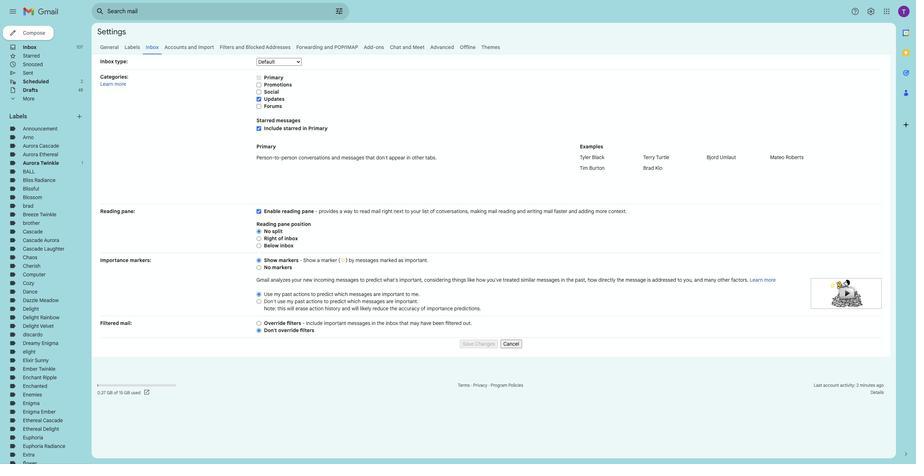 Task type: describe. For each thing, give the bounding box(es) containing it.
the left past,
[[566, 277, 574, 283]]

0 horizontal spatial your
[[292, 277, 302, 283]]

blossom
[[23, 194, 42, 201]]

by
[[349, 257, 354, 264]]

use my past actions to predict which messages are important to me.
[[264, 291, 420, 298]]

markers:
[[130, 257, 151, 264]]

no split
[[264, 228, 283, 235]]

1 vertical spatial learn
[[750, 277, 763, 283]]

delight velvet
[[23, 323, 54, 330]]

advanced search options image
[[332, 4, 346, 18]]

no markers
[[264, 264, 292, 271]]

messages left don't
[[341, 155, 364, 161]]

enable reading pane - provides a way to read mail right next to your list of conversations, making mail reading and writing mail faster and adding more context.
[[264, 208, 627, 215]]

0 vertical spatial primary
[[264, 74, 283, 81]]

1 horizontal spatial your
[[411, 208, 421, 215]]

enable
[[264, 208, 281, 215]]

don't for don't use my past actions to predict which messages are important. note: this will erase action history and will likely reduce the accuracy of importance predictions.
[[264, 298, 276, 305]]

accounts and import link
[[164, 44, 214, 50]]

aurora for aurora ethereal
[[23, 151, 38, 158]]

0 horizontal spatial are
[[373, 291, 381, 298]]

2 mail from the left
[[488, 208, 497, 215]]

brother
[[23, 220, 40, 227]]

history
[[325, 306, 340, 312]]

navigation containing save changes
[[100, 338, 882, 349]]

reading for reading pane position
[[256, 221, 276, 228]]

3 mail from the left
[[544, 208, 553, 215]]

0 vertical spatial pane
[[302, 208, 314, 215]]

arno link
[[23, 134, 34, 141]]

dreamy
[[23, 340, 40, 347]]

Promotions checkbox
[[256, 82, 261, 88]]

are inside don't use my past actions to predict which messages are important. note: this will erase action history and will likely reduce the accuracy of importance predictions.
[[386, 298, 393, 305]]

to right next
[[405, 208, 410, 215]]

read
[[360, 208, 370, 215]]

inbox type:
[[100, 58, 128, 65]]

override filters - include important messages in the inbox that may have been filtered out.
[[264, 320, 472, 327]]

0 vertical spatial predict
[[366, 277, 382, 283]]

1 gb from the left
[[107, 390, 113, 396]]

cozy
[[23, 280, 34, 287]]

0 vertical spatial ethereal
[[39, 151, 58, 158]]

dazzle meadow link
[[23, 297, 59, 304]]

list
[[422, 208, 429, 215]]

actions inside don't use my past actions to predict which messages are important. note: this will erase action history and will likely reduce the accuracy of importance predictions.
[[306, 298, 323, 305]]

filtered
[[100, 320, 119, 327]]

0 vertical spatial inbox
[[284, 235, 298, 242]]

0.27 gb of 15 gb used
[[97, 390, 141, 396]]

below
[[264, 243, 279, 249]]

euphoria for euphoria radiance
[[23, 443, 43, 450]]

support image
[[851, 7, 859, 16]]

0.27
[[97, 390, 106, 396]]

program policies link
[[491, 383, 523, 388]]

messages right similar
[[537, 277, 560, 283]]

import
[[198, 44, 214, 50]]

the down reduce
[[377, 320, 384, 327]]

ripple
[[43, 375, 57, 381]]

drafts link
[[23, 87, 38, 93]]

reading for reading pane:
[[100, 208, 120, 215]]

footer containing terms
[[92, 382, 890, 396]]

filtered
[[445, 320, 462, 327]]

tabs.
[[425, 155, 437, 161]]

terry turtle
[[643, 154, 669, 161]]

delight rainbow link
[[23, 315, 60, 321]]

don't for don't override filters
[[264, 327, 277, 334]]

don't use my past actions to predict which messages are important. note: this will erase action history and will likely reduce the accuracy of importance predictions.
[[264, 298, 481, 312]]

1 show from the left
[[264, 257, 277, 264]]

aurora cascade
[[23, 143, 59, 149]]

the right directly
[[617, 277, 624, 283]]

computer link
[[23, 272, 46, 278]]

0 horizontal spatial pane
[[278, 221, 290, 228]]

scheduled link
[[23, 78, 49, 85]]

meadow
[[39, 297, 59, 304]]

labels heading
[[9, 113, 76, 120]]

offline
[[460, 44, 476, 50]]

person-
[[256, 155, 274, 161]]

my inside don't use my past actions to predict which messages are important. note: this will erase action history and will likely reduce the accuracy of importance predictions.
[[287, 298, 294, 305]]

Include starred in Primary checkbox
[[256, 126, 261, 131]]

reduce
[[373, 306, 389, 312]]

show markers - show a marker (
[[264, 257, 341, 264]]

reading pane position
[[256, 221, 311, 228]]

which inside don't use my past actions to predict which messages are important. note: this will erase action history and will likely reduce the accuracy of importance predictions.
[[347, 298, 361, 305]]

past inside don't use my past actions to predict which messages are important. note: this will erase action history and will likely reduce the accuracy of importance predictions.
[[295, 298, 305, 305]]

1 reading from the left
[[282, 208, 300, 215]]

and left the import on the left of page
[[188, 44, 197, 50]]

velvet
[[40, 323, 54, 330]]

advanced link
[[430, 44, 454, 50]]

markers for no
[[272, 264, 292, 271]]

1 vertical spatial primary
[[308, 125, 328, 132]]

and right you, at the bottom of page
[[694, 277, 703, 283]]

Social checkbox
[[256, 89, 261, 95]]

1 horizontal spatial important
[[382, 291, 404, 298]]

starred for starred 'link'
[[23, 53, 40, 59]]

0 vertical spatial filters
[[287, 320, 301, 327]]

0 horizontal spatial a
[[317, 257, 320, 264]]

ember twinkle
[[23, 366, 55, 372]]

to up action
[[311, 291, 316, 298]]

1 horizontal spatial other
[[718, 277, 730, 283]]

messages up likely
[[349, 291, 372, 298]]

0 vertical spatial which
[[334, 291, 348, 298]]

2 inside labels navigation
[[81, 79, 83, 84]]

more
[[23, 96, 35, 102]]

delight for delight rainbow
[[23, 315, 39, 321]]

Don't override filters radio
[[256, 328, 261, 333]]

announcement link
[[23, 126, 57, 132]]

incoming
[[314, 277, 334, 283]]

1 vertical spatial predict
[[317, 291, 333, 298]]

cascade up aurora ethereal
[[39, 143, 59, 149]]

last account activity: 2 minutes ago details
[[814, 383, 884, 395]]

2 vertical spatial primary
[[256, 143, 276, 150]]

position
[[291, 221, 311, 228]]

type:
[[115, 58, 128, 65]]

announcement
[[23, 126, 57, 132]]

learn inside categories: learn more
[[100, 81, 113, 87]]

messages right by
[[356, 257, 379, 264]]

0 vertical spatial ember
[[23, 366, 38, 372]]

messages up use my past actions to predict which messages are important to me.
[[336, 277, 359, 283]]

1 horizontal spatial include
[[306, 320, 323, 327]]

0 vertical spatial actions
[[293, 291, 310, 298]]

1 horizontal spatial that
[[399, 320, 409, 327]]

cascade for cascade laughter
[[23, 246, 43, 252]]

message
[[625, 277, 646, 283]]

in left past,
[[561, 277, 565, 283]]

forwarding and pop/imap link
[[296, 44, 358, 50]]

Use my past actions to predict which messages are important to me. radio
[[256, 292, 261, 297]]

1 horizontal spatial a
[[340, 208, 342, 215]]

predict inside don't use my past actions to predict which messages are important. note: this will erase action history and will likely reduce the accuracy of importance predictions.
[[330, 298, 346, 305]]

of right list at the top left
[[430, 208, 435, 215]]

cozy link
[[23, 280, 34, 287]]

gmail image
[[23, 4, 62, 19]]

ago
[[876, 383, 884, 388]]

2 will from the left
[[352, 306, 359, 312]]

main menu image
[[9, 7, 17, 16]]

cascade for cascade aurora
[[23, 237, 43, 244]]

of inside don't use my past actions to predict which messages are important. note: this will erase action history and will likely reduce the accuracy of importance predictions.
[[421, 306, 426, 312]]

may
[[410, 320, 419, 327]]

categories:
[[100, 74, 128, 80]]

and right the filters
[[235, 44, 244, 50]]

delight link
[[23, 306, 39, 312]]

0 vertical spatial that
[[366, 155, 375, 161]]

to right 'way'
[[354, 208, 358, 215]]

ball
[[23, 169, 35, 175]]

me.
[[411, 291, 420, 298]]

cancel
[[503, 341, 519, 347]]

this
[[277, 306, 286, 312]]

bliss radiance
[[23, 177, 56, 184]]

activity:
[[840, 383, 855, 388]]

importance markers:
[[100, 257, 151, 264]]

bliss radiance link
[[23, 177, 56, 184]]

person-to-person conversations and messages that don't appear in other tabs.
[[256, 155, 437, 161]]

breeze twinkle link
[[23, 211, 56, 218]]

cascade aurora
[[23, 237, 59, 244]]

link to an instructional video for priority inbox image
[[811, 278, 882, 309]]

in right "appear"
[[407, 155, 411, 161]]

0 horizontal spatial past
[[282, 291, 292, 298]]

1 horizontal spatial ember
[[41, 409, 56, 415]]

aurora twinkle
[[23, 160, 59, 166]]

euphoria for euphoria link
[[23, 435, 43, 441]]

dance
[[23, 289, 38, 295]]

search mail image
[[94, 5, 107, 18]]

include starred in primary
[[264, 125, 328, 132]]

cherish
[[23, 263, 40, 269]]

enigma for enigma ember
[[23, 409, 40, 415]]

way
[[344, 208, 353, 215]]

0 horizontal spatial include
[[264, 125, 282, 132]]

override
[[264, 320, 286, 327]]

and inside don't use my past actions to predict which messages are important. note: this will erase action history and will likely reduce the accuracy of importance predictions.
[[342, 306, 350, 312]]

and right conversations
[[331, 155, 340, 161]]

and left the pop/imap
[[324, 44, 333, 50]]

reading pane:
[[100, 208, 135, 215]]

details link
[[871, 390, 884, 395]]

1 horizontal spatial learn more link
[[750, 277, 776, 283]]

0 vertical spatial other
[[412, 155, 424, 161]]

enigma for enigma link
[[23, 400, 40, 407]]

tim
[[580, 165, 588, 171]]

2 show from the left
[[303, 257, 316, 264]]

black
[[592, 154, 604, 161]]

laughter
[[44, 246, 65, 252]]

15
[[119, 390, 123, 396]]

labels for labels "heading"
[[9, 113, 27, 120]]

cascade up ethereal delight link
[[43, 418, 63, 424]]

aurora cascade link
[[23, 143, 59, 149]]

don't override filters
[[264, 327, 314, 334]]

factors.
[[731, 277, 748, 283]]

1 vertical spatial more
[[595, 208, 607, 215]]

to left me.
[[405, 291, 410, 298]]

right
[[264, 235, 277, 242]]



Task type: locate. For each thing, give the bounding box(es) containing it.
don't down override
[[264, 327, 277, 334]]

1 vertical spatial twinkle
[[40, 211, 56, 218]]

1 horizontal spatial pane
[[302, 208, 314, 215]]

filters right override
[[300, 327, 314, 334]]

to left you, at the bottom of page
[[677, 277, 682, 283]]

elight
[[23, 349, 36, 355]]

0 horizontal spatial inbox
[[23, 44, 36, 50]]

ethereal delight link
[[23, 426, 59, 433]]

0 vertical spatial more
[[115, 81, 126, 87]]

mail right the making
[[488, 208, 497, 215]]

examples
[[580, 143, 603, 150]]

filters
[[220, 44, 234, 50]]

addressed
[[652, 277, 676, 283]]

0 horizontal spatial that
[[366, 155, 375, 161]]

1 horizontal spatial my
[[287, 298, 294, 305]]

don't up note:
[[264, 298, 276, 305]]

your left the new on the bottom left of page
[[292, 277, 302, 283]]

1 inbox link from the left
[[23, 44, 36, 50]]

ember up ethereal cascade link
[[41, 409, 56, 415]]

note:
[[264, 306, 276, 312]]

inbox down reduce
[[386, 320, 398, 327]]

1 mail from the left
[[371, 208, 381, 215]]

1 horizontal spatial reading
[[256, 221, 276, 228]]

drafts
[[23, 87, 38, 93]]

labels for labels link
[[124, 44, 140, 50]]

directly
[[598, 277, 615, 283]]

1 vertical spatial other
[[718, 277, 730, 283]]

None checkbox
[[256, 209, 261, 214]]

1 vertical spatial labels
[[9, 113, 27, 120]]

aurora up "laughter" on the bottom left
[[44, 237, 59, 244]]

1 · from the left
[[471, 383, 472, 388]]

1 horizontal spatial ·
[[488, 383, 490, 388]]

1 vertical spatial which
[[347, 298, 361, 305]]

mail
[[371, 208, 381, 215], [488, 208, 497, 215], [544, 208, 553, 215]]

ethereal for delight
[[23, 426, 42, 433]]

Search mail text field
[[107, 8, 315, 15]]

2 · from the left
[[488, 383, 490, 388]]

0 horizontal spatial ember
[[23, 366, 38, 372]]

like
[[467, 277, 475, 283]]

important down 'what's'
[[382, 291, 404, 298]]

Below inbox radio
[[256, 243, 261, 249]]

been
[[433, 320, 444, 327]]

markers for show
[[279, 257, 299, 264]]

importance
[[100, 257, 129, 264]]

of left 15 on the left of the page
[[114, 390, 118, 396]]

2 up 48 on the left of the page
[[81, 79, 83, 84]]

aurora for aurora cascade
[[23, 143, 38, 149]]

next
[[394, 208, 404, 215]]

below inbox
[[264, 243, 293, 249]]

no up right
[[264, 228, 271, 235]]

0 horizontal spatial inbox link
[[23, 44, 36, 50]]

themes
[[481, 44, 500, 50]]

primary up promotions at the top left of the page
[[264, 74, 283, 81]]

of right the accuracy
[[421, 306, 426, 312]]

past,
[[575, 277, 586, 283]]

(
[[338, 257, 340, 264]]

more button
[[0, 94, 86, 103]]

1 no from the top
[[264, 228, 271, 235]]

likely
[[360, 306, 371, 312]]

2 inbox link from the left
[[146, 44, 159, 50]]

0 vertical spatial 2
[[81, 79, 83, 84]]

None radio
[[256, 299, 261, 304]]

Right of inbox radio
[[256, 236, 261, 241]]

1 horizontal spatial show
[[303, 257, 316, 264]]

enigma
[[42, 340, 58, 347], [23, 400, 40, 407], [23, 409, 40, 415]]

no for no split
[[264, 228, 271, 235]]

to up history
[[324, 298, 329, 305]]

provides
[[319, 208, 338, 215]]

0 vertical spatial don't
[[264, 298, 276, 305]]

is
[[647, 277, 651, 283]]

1 horizontal spatial gb
[[124, 390, 130, 396]]

1 horizontal spatial inbox link
[[146, 44, 159, 50]]

cascade for cascade link
[[23, 229, 43, 235]]

2 vertical spatial more
[[764, 277, 776, 283]]

messages down likely
[[347, 320, 370, 327]]

2 horizontal spatial mail
[[544, 208, 553, 215]]

will left likely
[[352, 306, 359, 312]]

ethereal down enigma ember at the left of the page
[[23, 418, 42, 424]]

None search field
[[92, 3, 349, 20]]

euphoria
[[23, 435, 43, 441], [23, 443, 43, 450]]

filters and blocked addresses
[[220, 44, 291, 50]]

delight for delight 'link'
[[23, 306, 39, 312]]

bliss
[[23, 177, 33, 184]]

1 vertical spatial enigma
[[23, 400, 40, 407]]

1 vertical spatial that
[[399, 320, 409, 327]]

delight for delight velvet
[[23, 323, 39, 330]]

1 vertical spatial don't
[[264, 327, 277, 334]]

inbox link
[[23, 44, 36, 50], [146, 44, 159, 50]]

2 horizontal spatial inbox
[[146, 44, 159, 50]]

tab list
[[896, 23, 916, 439]]

dreamy enigma
[[23, 340, 58, 347]]

euphoria link
[[23, 435, 43, 441]]

include down starred messages
[[264, 125, 282, 132]]

2 no from the top
[[264, 264, 271, 271]]

0 vertical spatial markers
[[279, 257, 299, 264]]

starred link
[[23, 53, 40, 59]]

show
[[264, 257, 277, 264], [303, 257, 316, 264]]

0 horizontal spatial 2
[[81, 79, 83, 84]]

1 horizontal spatial more
[[595, 208, 607, 215]]

2 inside last account activity: 2 minutes ago details
[[856, 383, 859, 388]]

twinkle for ember twinkle
[[39, 366, 55, 372]]

1 vertical spatial ember
[[41, 409, 56, 415]]

enigma down enemies link
[[23, 400, 40, 407]]

1 euphoria from the top
[[23, 435, 43, 441]]

in down reduce
[[372, 320, 376, 327]]

inbox up starred 'link'
[[23, 44, 36, 50]]

1 vertical spatial filters
[[300, 327, 314, 334]]

pane up split at the left
[[278, 221, 290, 228]]

follow link to manage storage image
[[143, 389, 151, 396]]

which
[[334, 291, 348, 298], [347, 298, 361, 305]]

1 don't from the top
[[264, 298, 276, 305]]

navigation
[[100, 338, 882, 349]]

1 vertical spatial include
[[306, 320, 323, 327]]

enigma ember link
[[23, 409, 56, 415]]

0 vertical spatial learn
[[100, 81, 113, 87]]

important. inside don't use my past actions to predict which messages are important. note: this will erase action history and will likely reduce the accuracy of importance predictions.
[[395, 298, 418, 305]]

elixir sunny link
[[23, 357, 49, 364]]

0 horizontal spatial -
[[300, 257, 302, 264]]

1 will from the left
[[287, 306, 294, 312]]

other right many
[[718, 277, 730, 283]]

actions up erase
[[293, 291, 310, 298]]

advanced
[[430, 44, 454, 50]]

1 vertical spatial important
[[324, 320, 346, 327]]

my up use
[[274, 291, 281, 298]]

No markers radio
[[256, 265, 261, 270]]

importance
[[427, 306, 453, 312]]

enchant ripple
[[23, 375, 57, 381]]

ethereal down aurora cascade link
[[39, 151, 58, 158]]

0 vertical spatial radiance
[[35, 177, 56, 184]]

radiance for euphoria radiance
[[44, 443, 65, 450]]

1 vertical spatial are
[[386, 298, 393, 305]]

which up likely
[[347, 298, 361, 305]]

0 horizontal spatial learn
[[100, 81, 113, 87]]

and right chat
[[402, 44, 411, 50]]

twinkle
[[40, 160, 59, 166], [40, 211, 56, 218], [39, 366, 55, 372]]

2 gb from the left
[[124, 390, 130, 396]]

important. up the accuracy
[[395, 298, 418, 305]]

reading
[[282, 208, 300, 215], [498, 208, 516, 215]]

other left tabs.
[[412, 155, 424, 161]]

pane up position
[[302, 208, 314, 215]]

inbox inside labels navigation
[[23, 44, 36, 50]]

bjord umlaut
[[707, 154, 736, 161]]

labels down more
[[9, 113, 27, 120]]

actions
[[293, 291, 310, 298], [306, 298, 323, 305]]

0 vertical spatial learn more link
[[100, 81, 126, 87]]

inbox for second inbox link from the right
[[23, 44, 36, 50]]

that left may
[[399, 320, 409, 327]]

inbox link up starred 'link'
[[23, 44, 36, 50]]

more right factors.
[[764, 277, 776, 283]]

show left marker
[[303, 257, 316, 264]]

2 horizontal spatial -
[[315, 208, 318, 215]]

you've
[[487, 277, 502, 283]]

2 vertical spatial twinkle
[[39, 366, 55, 372]]

the right reduce
[[390, 306, 397, 312]]

2 vertical spatial enigma
[[23, 409, 40, 415]]

aurora ethereal link
[[23, 151, 58, 158]]

- for show
[[300, 257, 302, 264]]

arno
[[23, 134, 34, 141]]

to up use my past actions to predict which messages are important to me.
[[360, 277, 365, 283]]

starred for starred messages
[[256, 117, 275, 124]]

learn down categories:
[[100, 81, 113, 87]]

2 euphoria from the top
[[23, 443, 43, 450]]

you,
[[683, 277, 693, 283]]

1 vertical spatial radiance
[[44, 443, 65, 450]]

1 vertical spatial actions
[[306, 298, 323, 305]]

inbox left "type:"
[[100, 58, 114, 65]]

twinkle for breeze twinkle
[[40, 211, 56, 218]]

filters up don't override filters
[[287, 320, 301, 327]]

1 vertical spatial reading
[[256, 221, 276, 228]]

1 horizontal spatial labels
[[124, 44, 140, 50]]

to inside don't use my past actions to predict which messages are important. note: this will erase action history and will likely reduce the accuracy of importance predictions.
[[324, 298, 329, 305]]

delight
[[23, 306, 39, 312], [23, 315, 39, 321], [23, 323, 39, 330], [43, 426, 59, 433]]

the inside don't use my past actions to predict which messages are important. note: this will erase action history and will likely reduce the accuracy of importance predictions.
[[390, 306, 397, 312]]

more right adding
[[595, 208, 607, 215]]

inbox for inbox type:
[[100, 58, 114, 65]]

considering
[[424, 277, 451, 283]]

1 horizontal spatial starred
[[256, 117, 275, 124]]

footer
[[92, 382, 890, 396]]

primary right starred
[[308, 125, 328, 132]]

in right starred
[[303, 125, 307, 132]]

past up use
[[282, 291, 292, 298]]

2 how from the left
[[588, 277, 597, 283]]

of up the below inbox
[[278, 235, 283, 242]]

no for no markers
[[264, 264, 271, 271]]

a left 'way'
[[340, 208, 342, 215]]

aurora up aurora twinkle link
[[23, 151, 38, 158]]

2 right activity:
[[856, 383, 859, 388]]

0 vertical spatial reading
[[100, 208, 120, 215]]

tim burton
[[580, 165, 605, 171]]

addresses
[[266, 44, 291, 50]]

0 vertical spatial a
[[340, 208, 342, 215]]

ember twinkle link
[[23, 366, 55, 372]]

0 horizontal spatial reading
[[282, 208, 300, 215]]

gmail
[[256, 277, 269, 283]]

None radio
[[256, 258, 261, 263], [256, 321, 261, 326], [256, 258, 261, 263], [256, 321, 261, 326]]

include down action
[[306, 320, 323, 327]]

ember
[[23, 366, 38, 372], [41, 409, 56, 415]]

1 vertical spatial past
[[295, 298, 305, 305]]

starred up snoozed
[[23, 53, 40, 59]]

0 vertical spatial -
[[315, 208, 318, 215]]

0 vertical spatial important.
[[405, 257, 428, 264]]

Updates checkbox
[[256, 97, 261, 102]]

and right faster
[[569, 208, 577, 215]]

have
[[421, 320, 431, 327]]

1 vertical spatial starred
[[256, 117, 275, 124]]

right
[[382, 208, 392, 215]]

inbox for 2nd inbox link
[[146, 44, 159, 50]]

1 vertical spatial no
[[264, 264, 271, 271]]

2 horizontal spatial more
[[764, 277, 776, 283]]

tyler
[[580, 154, 591, 161]]

- left provides
[[315, 208, 318, 215]]

primary up person-
[[256, 143, 276, 150]]

labels navigation
[[0, 23, 92, 464]]

0 horizontal spatial ·
[[471, 383, 472, 388]]

dreamy enigma link
[[23, 340, 58, 347]]

aurora down the arno link
[[23, 143, 38, 149]]

1 how from the left
[[476, 277, 486, 283]]

privacy
[[473, 383, 487, 388]]

predict down incoming
[[317, 291, 333, 298]]

2 vertical spatial ethereal
[[23, 426, 42, 433]]

to
[[354, 208, 358, 215], [405, 208, 410, 215], [360, 277, 365, 283], [677, 277, 682, 283], [311, 291, 316, 298], [405, 291, 410, 298], [324, 298, 329, 305]]

learn more link right factors.
[[750, 277, 776, 283]]

messages up reduce
[[362, 298, 385, 305]]

1 horizontal spatial past
[[295, 298, 305, 305]]

reading left pane: at the top left of the page
[[100, 208, 120, 215]]

0 vertical spatial past
[[282, 291, 292, 298]]

and left writing
[[517, 208, 526, 215]]

1 horizontal spatial are
[[386, 298, 393, 305]]

accuracy
[[399, 306, 420, 312]]

aurora for aurora twinkle
[[23, 160, 39, 166]]

euphoria down ethereal delight
[[23, 435, 43, 441]]

labels up "type:"
[[124, 44, 140, 50]]

0 horizontal spatial reading
[[100, 208, 120, 215]]

brother link
[[23, 220, 40, 227]]

2 reading from the left
[[498, 208, 516, 215]]

twinkle for aurora twinkle
[[40, 160, 59, 166]]

1 vertical spatial inbox
[[280, 243, 293, 249]]

forwarding
[[296, 44, 323, 50]]

inbox down right of inbox
[[280, 243, 293, 249]]

1 vertical spatial my
[[287, 298, 294, 305]]

- for include
[[302, 320, 305, 327]]

no right no markers radio
[[264, 264, 271, 271]]

include
[[264, 125, 282, 132], [306, 320, 323, 327]]

radiance down ethereal delight link
[[44, 443, 65, 450]]

action
[[309, 306, 324, 312]]

mateo
[[770, 154, 784, 161]]

labels link
[[124, 44, 140, 50]]

enigma down enigma link
[[23, 409, 40, 415]]

override
[[278, 327, 299, 334]]

discardo link
[[23, 332, 43, 338]]

0 vertical spatial important
[[382, 291, 404, 298]]

0 horizontal spatial will
[[287, 306, 294, 312]]

save
[[463, 341, 474, 347]]

aurora ethereal
[[23, 151, 58, 158]]

1 vertical spatial important.
[[395, 298, 418, 305]]

radiance up blissful
[[35, 177, 56, 184]]

labels inside navigation
[[9, 113, 27, 120]]

twinkle down aurora ethereal link
[[40, 160, 59, 166]]

reading up reading pane position
[[282, 208, 300, 215]]

0 vertical spatial labels
[[124, 44, 140, 50]]

accounts
[[164, 44, 187, 50]]

social
[[264, 89, 279, 95]]

1 horizontal spatial -
[[302, 320, 305, 327]]

cascade aurora link
[[23, 237, 59, 244]]

don't inside don't use my past actions to predict which messages are important. note: this will erase action history and will likely reduce the accuracy of importance predictions.
[[264, 298, 276, 305]]

2 vertical spatial predict
[[330, 298, 346, 305]]

ethereal for cascade
[[23, 418, 42, 424]]

inbox right labels link
[[146, 44, 159, 50]]

1 horizontal spatial reading
[[498, 208, 516, 215]]

important. right as
[[405, 257, 428, 264]]

starred inside labels navigation
[[23, 53, 40, 59]]

gb right 0.27 on the bottom of page
[[107, 390, 113, 396]]

twinkle up ripple in the bottom left of the page
[[39, 366, 55, 372]]

1 vertical spatial 2
[[856, 383, 859, 388]]

No split radio
[[256, 229, 261, 234]]

radiance for bliss radiance
[[35, 177, 56, 184]]

0 vertical spatial my
[[274, 291, 281, 298]]

1 horizontal spatial mail
[[488, 208, 497, 215]]

blissful link
[[23, 186, 39, 192]]

more down categories:
[[115, 81, 126, 87]]

my
[[274, 291, 281, 298], [287, 298, 294, 305]]

delight up discardo link
[[23, 323, 39, 330]]

are up don't use my past actions to predict which messages are important. note: this will erase action history and will likely reduce the accuracy of importance predictions.
[[373, 291, 381, 298]]

erase
[[295, 306, 308, 312]]

are
[[373, 291, 381, 298], [386, 298, 393, 305]]

0 vertical spatial enigma
[[42, 340, 58, 347]]

categories: learn more
[[100, 74, 128, 87]]

0 vertical spatial starred
[[23, 53, 40, 59]]

)
[[346, 257, 348, 264]]

chat
[[390, 44, 401, 50]]

how right "like"
[[476, 277, 486, 283]]

- left marker
[[300, 257, 302, 264]]

markers up the 'analyzes'
[[272, 264, 292, 271]]

learn more link down categories:
[[100, 81, 126, 87]]

how right past,
[[588, 277, 597, 283]]

2 vertical spatial inbox
[[386, 320, 398, 327]]

Forums checkbox
[[256, 104, 261, 109]]

snoozed
[[23, 61, 43, 68]]

1 vertical spatial euphoria
[[23, 443, 43, 450]]

1 horizontal spatial inbox
[[100, 58, 114, 65]]

delight velvet link
[[23, 323, 54, 330]]

settings image
[[867, 7, 875, 16]]

enigma down velvet
[[42, 340, 58, 347]]

0 horizontal spatial how
[[476, 277, 486, 283]]

107
[[76, 44, 83, 50]]

0 horizontal spatial important
[[324, 320, 346, 327]]

0 horizontal spatial starred
[[23, 53, 40, 59]]

compose button
[[3, 26, 54, 40]]

inbox up the below inbox
[[284, 235, 298, 242]]

sent link
[[23, 70, 33, 76]]

messages inside don't use my past actions to predict which messages are important. note: this will erase action history and will likely reduce the accuracy of importance predictions.
[[362, 298, 385, 305]]

1 vertical spatial pane
[[278, 221, 290, 228]]

aurora twinkle link
[[23, 160, 59, 166]]

a left marker
[[317, 257, 320, 264]]

0 vertical spatial twinkle
[[40, 160, 59, 166]]

more inside categories: learn more
[[115, 81, 126, 87]]

1 vertical spatial markers
[[272, 264, 292, 271]]

1 vertical spatial learn more link
[[750, 277, 776, 283]]

Primary checkbox
[[256, 75, 261, 80]]

1 horizontal spatial how
[[588, 277, 597, 283]]

messages up starred
[[276, 117, 300, 124]]

2 don't from the top
[[264, 327, 277, 334]]

0 horizontal spatial other
[[412, 155, 424, 161]]

turtle
[[656, 154, 669, 161]]

delight down 'ethereal cascade' at the bottom left of page
[[43, 426, 59, 433]]

markers up no markers
[[279, 257, 299, 264]]

chaos link
[[23, 254, 37, 261]]



Task type: vqa. For each thing, say whether or not it's contained in the screenshot.


